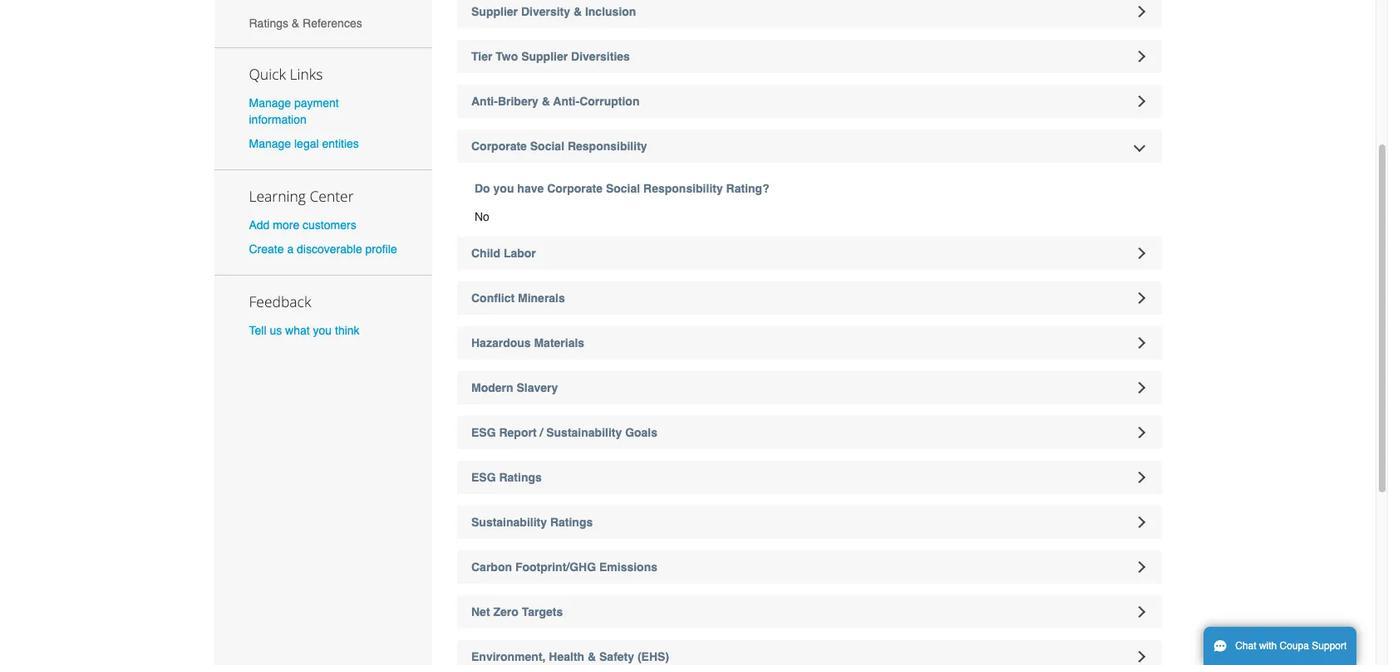 Task type: vqa. For each thing, say whether or not it's contained in the screenshot.
bottom 'ESG'
yes



Task type: describe. For each thing, give the bounding box(es) containing it.
zero
[[493, 606, 519, 619]]

ratings for esg
[[499, 471, 542, 485]]

responsibility inside dropdown button
[[568, 140, 647, 153]]

net
[[471, 606, 490, 619]]

net zero targets button
[[457, 596, 1162, 629]]

environment,
[[471, 651, 546, 664]]

bribery
[[498, 95, 539, 108]]

tell us what you think
[[249, 324, 360, 338]]

corruption
[[580, 95, 640, 108]]

modern
[[471, 382, 513, 395]]

chat
[[1236, 641, 1257, 653]]

anti-bribery & anti-corruption
[[471, 95, 640, 108]]

customers
[[303, 219, 356, 232]]

child labor
[[471, 247, 536, 260]]

0 horizontal spatial ratings
[[249, 17, 288, 30]]

child labor heading
[[457, 237, 1162, 270]]

with
[[1260, 641, 1277, 653]]

what
[[285, 324, 310, 338]]

supplier inside "heading"
[[471, 5, 518, 18]]

esg report / sustainability goals heading
[[457, 417, 1162, 450]]

materials
[[534, 337, 585, 350]]

support
[[1312, 641, 1347, 653]]

profile
[[365, 243, 397, 256]]

1 vertical spatial responsibility
[[644, 182, 723, 195]]

center
[[310, 186, 354, 206]]

manage for manage legal entities
[[249, 137, 291, 150]]

corporate social responsibility button
[[457, 130, 1162, 163]]

carbon footprint/ghg emissions heading
[[457, 551, 1162, 585]]

chat with coupa support
[[1236, 641, 1347, 653]]

more
[[273, 219, 299, 232]]

net zero targets
[[471, 606, 563, 619]]

manage legal entities
[[249, 137, 359, 150]]

environment, health & safety (ehs) button
[[457, 641, 1162, 666]]

a
[[287, 243, 294, 256]]

esg for esg ratings
[[471, 471, 496, 485]]

learning
[[249, 186, 306, 206]]

2 anti- from the left
[[553, 95, 580, 108]]

anti-bribery & anti-corruption heading
[[457, 85, 1162, 118]]

supplier diversity & inclusion
[[471, 5, 636, 18]]

coupa
[[1280, 641, 1310, 653]]

you inside 'button'
[[313, 324, 332, 338]]

1 horizontal spatial corporate
[[547, 182, 603, 195]]

sustainability ratings heading
[[457, 506, 1162, 540]]

emissions
[[599, 561, 658, 575]]

modern slavery button
[[457, 372, 1162, 405]]

legal
[[294, 137, 319, 150]]

entities
[[322, 137, 359, 150]]

anti-bribery & anti-corruption button
[[457, 85, 1162, 118]]

ratings & references link
[[214, 7, 432, 39]]

slavery
[[517, 382, 558, 395]]

diversities
[[571, 50, 630, 63]]

conflict
[[471, 292, 515, 305]]

sustainability inside heading
[[546, 427, 622, 440]]

labor
[[504, 247, 536, 260]]

quick
[[249, 64, 286, 84]]

diversity
[[521, 5, 570, 18]]

tell
[[249, 324, 266, 338]]

hazardous materials
[[471, 337, 585, 350]]

child
[[471, 247, 501, 260]]

do you have corporate social responsibility rating?
[[475, 182, 770, 195]]

(ehs)
[[638, 651, 669, 664]]

esg ratings heading
[[457, 461, 1162, 495]]

sustainability ratings
[[471, 516, 593, 530]]

tier
[[471, 50, 493, 63]]

quick links
[[249, 64, 323, 84]]

child labor button
[[457, 237, 1162, 270]]

create
[[249, 243, 284, 256]]

report
[[499, 427, 537, 440]]

corporate social responsibility heading
[[457, 130, 1162, 163]]

conflict minerals
[[471, 292, 565, 305]]

create a discoverable profile link
[[249, 243, 397, 256]]

ratings & references
[[249, 17, 362, 30]]

add more customers
[[249, 219, 356, 232]]

safety
[[599, 651, 634, 664]]

sustainability inside heading
[[471, 516, 547, 530]]



Task type: locate. For each thing, give the bounding box(es) containing it.
2 vertical spatial ratings
[[550, 516, 593, 530]]

hazardous materials button
[[457, 327, 1162, 360]]

sustainability down esg ratings
[[471, 516, 547, 530]]

inclusion
[[585, 5, 636, 18]]

0 vertical spatial supplier
[[471, 5, 518, 18]]

& for environment,
[[588, 651, 596, 664]]

1 horizontal spatial anti-
[[553, 95, 580, 108]]

feedback
[[249, 292, 311, 312]]

do
[[475, 182, 490, 195]]

targets
[[522, 606, 563, 619]]

payment
[[294, 96, 339, 109]]

anti-
[[471, 95, 498, 108], [553, 95, 580, 108]]

net zero targets heading
[[457, 596, 1162, 629]]

tier two supplier diversities
[[471, 50, 630, 63]]

responsibility up the do you have corporate social responsibility rating?
[[568, 140, 647, 153]]

ratings for sustainability
[[550, 516, 593, 530]]

esg for esg report / sustainability goals
[[471, 427, 496, 440]]

esg left report
[[471, 427, 496, 440]]

1 horizontal spatial supplier
[[521, 50, 568, 63]]

0 vertical spatial you
[[494, 182, 514, 195]]

esg inside heading
[[471, 471, 496, 485]]

ratings up carbon footprint/ghg emissions
[[550, 516, 593, 530]]

discoverable
[[297, 243, 362, 256]]

1 anti- from the left
[[471, 95, 498, 108]]

goals
[[625, 427, 658, 440]]

manage up information
[[249, 96, 291, 109]]

& inside "heading"
[[574, 5, 582, 18]]

1 vertical spatial you
[[313, 324, 332, 338]]

0 horizontal spatial corporate
[[471, 140, 527, 153]]

esg inside heading
[[471, 427, 496, 440]]

no
[[475, 210, 490, 224]]

supplier
[[471, 5, 518, 18], [521, 50, 568, 63]]

supplier inside heading
[[521, 50, 568, 63]]

2 esg from the top
[[471, 471, 496, 485]]

esg
[[471, 427, 496, 440], [471, 471, 496, 485]]

ratings
[[249, 17, 288, 30], [499, 471, 542, 485], [550, 516, 593, 530]]

0 horizontal spatial you
[[313, 324, 332, 338]]

corporate inside dropdown button
[[471, 140, 527, 153]]

social up have
[[530, 140, 565, 153]]

two
[[496, 50, 518, 63]]

esg report / sustainability goals button
[[457, 417, 1162, 450]]

corporate
[[471, 140, 527, 153], [547, 182, 603, 195]]

esg ratings
[[471, 471, 542, 485]]

conflict minerals button
[[457, 282, 1162, 315]]

1 vertical spatial manage
[[249, 137, 291, 150]]

anti- up "corporate social responsibility"
[[553, 95, 580, 108]]

hazardous materials heading
[[457, 327, 1162, 360]]

information
[[249, 113, 307, 126]]

supplier diversity & inclusion heading
[[457, 0, 1162, 28]]

supplier right two on the top left of page
[[521, 50, 568, 63]]

modern slavery
[[471, 382, 558, 395]]

sustainability right /
[[546, 427, 622, 440]]

& for supplier
[[574, 5, 582, 18]]

ratings down report
[[499, 471, 542, 485]]

0 vertical spatial manage
[[249, 96, 291, 109]]

carbon
[[471, 561, 512, 575]]

manage legal entities link
[[249, 137, 359, 150]]

social
[[530, 140, 565, 153], [606, 182, 640, 195]]

links
[[290, 64, 323, 84]]

responsibility
[[568, 140, 647, 153], [644, 182, 723, 195]]

social down "corporate social responsibility"
[[606, 182, 640, 195]]

1 manage from the top
[[249, 96, 291, 109]]

add more customers link
[[249, 219, 356, 232]]

us
[[270, 324, 282, 338]]

hazardous
[[471, 337, 531, 350]]

0 vertical spatial social
[[530, 140, 565, 153]]

add
[[249, 219, 270, 232]]

0 vertical spatial esg
[[471, 427, 496, 440]]

& inside "dropdown button"
[[542, 95, 550, 108]]

0 vertical spatial corporate
[[471, 140, 527, 153]]

1 vertical spatial corporate
[[547, 182, 603, 195]]

sustainability ratings button
[[457, 506, 1162, 540]]

social inside dropdown button
[[530, 140, 565, 153]]

minerals
[[518, 292, 565, 305]]

1 vertical spatial ratings
[[499, 471, 542, 485]]

& right bribery
[[542, 95, 550, 108]]

1 vertical spatial sustainability
[[471, 516, 547, 530]]

esg ratings button
[[457, 461, 1162, 495]]

& for anti-
[[542, 95, 550, 108]]

supplier diversity & inclusion button
[[457, 0, 1162, 28]]

& left safety
[[588, 651, 596, 664]]

carbon footprint/ghg emissions
[[471, 561, 658, 575]]

corporate up do
[[471, 140, 527, 153]]

/
[[540, 427, 543, 440]]

think
[[335, 324, 360, 338]]

learning center
[[249, 186, 354, 206]]

esg report / sustainability goals
[[471, 427, 658, 440]]

you right what
[[313, 324, 332, 338]]

responsibility left rating?
[[644, 182, 723, 195]]

you
[[494, 182, 514, 195], [313, 324, 332, 338]]

supplier up two on the top left of page
[[471, 5, 518, 18]]

& right diversity
[[574, 5, 582, 18]]

health
[[549, 651, 585, 664]]

have
[[517, 182, 544, 195]]

references
[[303, 17, 362, 30]]

1 horizontal spatial social
[[606, 182, 640, 195]]

& left references
[[292, 17, 299, 30]]

1 vertical spatial esg
[[471, 471, 496, 485]]

chat with coupa support button
[[1204, 628, 1357, 666]]

manage for manage payment information
[[249, 96, 291, 109]]

0 vertical spatial ratings
[[249, 17, 288, 30]]

anti- down tier
[[471, 95, 498, 108]]

1 horizontal spatial ratings
[[499, 471, 542, 485]]

1 horizontal spatial you
[[494, 182, 514, 195]]

esg up sustainability ratings
[[471, 471, 496, 485]]

&
[[574, 5, 582, 18], [292, 17, 299, 30], [542, 95, 550, 108], [588, 651, 596, 664]]

tier two supplier diversities button
[[457, 40, 1162, 73]]

0 horizontal spatial supplier
[[471, 5, 518, 18]]

manage down information
[[249, 137, 291, 150]]

you right do
[[494, 182, 514, 195]]

manage inside manage payment information
[[249, 96, 291, 109]]

0 vertical spatial sustainability
[[546, 427, 622, 440]]

0 horizontal spatial social
[[530, 140, 565, 153]]

rating?
[[726, 182, 770, 195]]

manage
[[249, 96, 291, 109], [249, 137, 291, 150]]

corporate social responsibility
[[471, 140, 647, 153]]

corporate right have
[[547, 182, 603, 195]]

2 horizontal spatial ratings
[[550, 516, 593, 530]]

manage payment information link
[[249, 96, 339, 126]]

tier two supplier diversities heading
[[457, 40, 1162, 73]]

0 horizontal spatial anti-
[[471, 95, 498, 108]]

conflict minerals heading
[[457, 282, 1162, 315]]

environment, health & safety (ehs) heading
[[457, 641, 1162, 666]]

1 vertical spatial supplier
[[521, 50, 568, 63]]

tell us what you think button
[[249, 323, 360, 339]]

modern slavery heading
[[457, 372, 1162, 405]]

carbon footprint/ghg emissions button
[[457, 551, 1162, 585]]

0 vertical spatial responsibility
[[568, 140, 647, 153]]

sustainability
[[546, 427, 622, 440], [471, 516, 547, 530]]

2 manage from the top
[[249, 137, 291, 150]]

create a discoverable profile
[[249, 243, 397, 256]]

ratings up quick
[[249, 17, 288, 30]]

1 esg from the top
[[471, 427, 496, 440]]

footprint/ghg
[[515, 561, 596, 575]]

manage payment information
[[249, 96, 339, 126]]

1 vertical spatial social
[[606, 182, 640, 195]]

environment, health & safety (ehs)
[[471, 651, 669, 664]]



